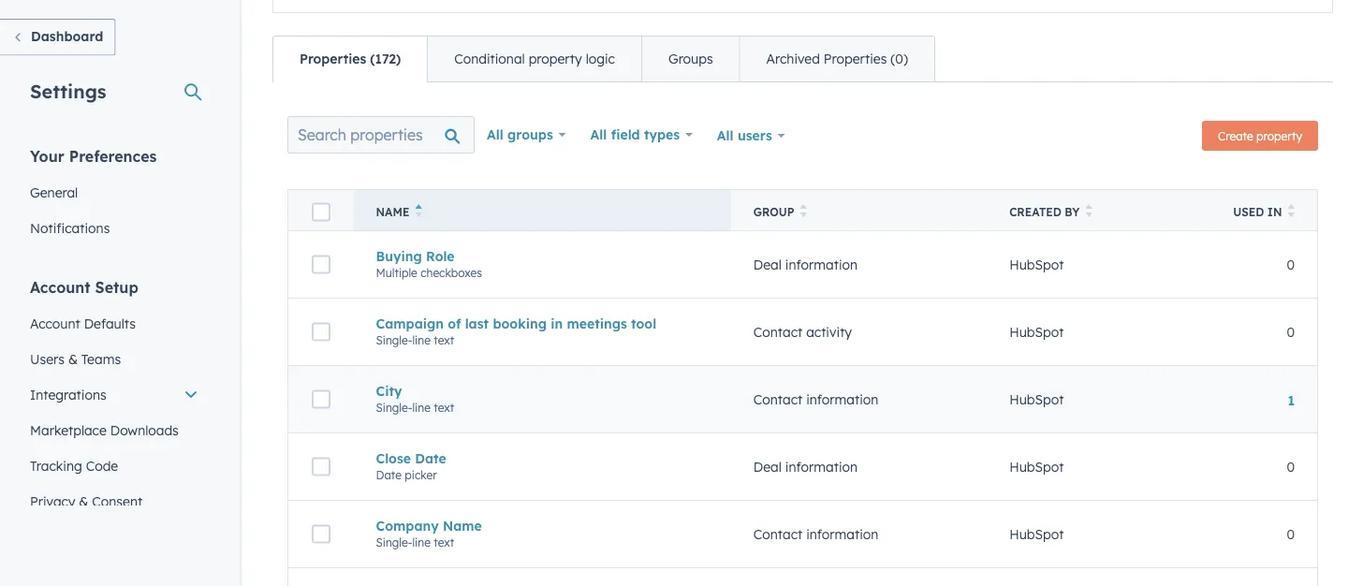 Task type: describe. For each thing, give the bounding box(es) containing it.
group button
[[731, 190, 987, 231]]

properties (172)
[[300, 51, 401, 67]]

tracking
[[30, 457, 82, 474]]

hubspot for company name
[[1010, 526, 1064, 542]]

logic
[[586, 51, 615, 67]]

press to sort. element for used in
[[1288, 204, 1295, 220]]

information for date
[[785, 459, 858, 475]]

downloads
[[110, 422, 179, 438]]

types
[[644, 126, 680, 143]]

meetings
[[567, 315, 627, 332]]

privacy & consent
[[30, 493, 142, 509]]

notifications
[[30, 220, 110, 236]]

close date button
[[376, 450, 709, 467]]

buying role multiple checkboxes
[[376, 248, 482, 280]]

account setup element
[[19, 277, 210, 555]]

deal information for close date
[[754, 459, 858, 475]]

1 horizontal spatial date
[[415, 450, 446, 467]]

marketplace
[[30, 422, 107, 438]]

of
[[448, 315, 461, 332]]

information for name
[[806, 526, 879, 542]]

created by
[[1010, 205, 1080, 219]]

0 for company name
[[1287, 526, 1295, 542]]

single- inside company name single-line text
[[376, 535, 412, 549]]

your preferences element
[[19, 146, 210, 246]]

all for all field types
[[590, 126, 607, 143]]

name inside company name single-line text
[[443, 518, 482, 534]]

dashboard link
[[0, 19, 115, 56]]

ascending sort. press to sort descending. image
[[415, 204, 422, 217]]

in
[[551, 315, 563, 332]]

city
[[376, 383, 402, 399]]

integrations button
[[19, 377, 210, 412]]

close date date picker
[[376, 450, 446, 482]]

& for users
[[68, 351, 78, 367]]

users
[[738, 127, 772, 144]]

name button
[[353, 190, 731, 231]]

multiple
[[376, 266, 417, 280]]

picker
[[405, 468, 437, 482]]

hubspot for buying role
[[1010, 256, 1064, 273]]

users & teams link
[[19, 341, 210, 377]]

clone button
[[767, 399, 829, 429]]

last
[[465, 315, 489, 332]]

press to sort. element for created by
[[1086, 204, 1093, 220]]

dashboard
[[31, 28, 103, 44]]

all users
[[717, 127, 772, 144]]

(0)
[[891, 51, 908, 67]]

text inside campaign of last booking in meetings tool single-line text
[[434, 333, 454, 347]]

property for conditional
[[529, 51, 582, 67]]

more button
[[836, 399, 906, 429]]

groups link
[[641, 37, 739, 81]]

create property
[[1218, 129, 1302, 143]]

account setup
[[30, 278, 138, 296]]

account for account defaults
[[30, 315, 80, 331]]

archived
[[767, 51, 820, 67]]

line inside city single-line text
[[412, 401, 431, 415]]

tool
[[631, 315, 657, 332]]

tracking code
[[30, 457, 118, 474]]

all for all users
[[717, 127, 734, 144]]

archived properties (0)
[[767, 51, 908, 67]]

all groups
[[487, 126, 553, 143]]

code
[[86, 457, 118, 474]]

used in button
[[1206, 190, 1318, 231]]

& for privacy
[[79, 493, 88, 509]]

name inside button
[[376, 205, 410, 219]]

0 for close date
[[1287, 459, 1295, 475]]

contact for campaign of last booking in meetings tool
[[754, 324, 803, 340]]

marketplace downloads link
[[19, 412, 210, 448]]

your preferences
[[30, 147, 157, 165]]

1
[[1288, 392, 1295, 408]]

in
[[1268, 205, 1282, 219]]

company name button
[[376, 518, 709, 534]]

campaign of last booking in meetings tool button
[[376, 315, 709, 332]]

general
[[30, 184, 78, 200]]

properties inside the archived properties (0) link
[[824, 51, 887, 67]]

deal for close date
[[754, 459, 782, 475]]

buying
[[376, 248, 422, 264]]

properties (172) link
[[273, 37, 427, 81]]

tab panel containing all groups
[[272, 81, 1333, 586]]

tracking code link
[[19, 448, 210, 484]]

groups
[[668, 51, 713, 67]]

all field types button
[[578, 116, 705, 154]]

by
[[1065, 205, 1080, 219]]

press to sort. element for group
[[800, 204, 807, 220]]

your
[[30, 147, 64, 165]]

account for account setup
[[30, 278, 90, 296]]

3 hubspot from the top
[[1010, 391, 1064, 408]]

group
[[754, 205, 795, 219]]

checkboxes
[[421, 266, 482, 280]]

0 horizontal spatial date
[[376, 468, 402, 482]]

all users button
[[705, 116, 797, 155]]

contact for company name
[[754, 526, 803, 542]]

1 button
[[1288, 392, 1295, 408]]

defaults
[[84, 315, 136, 331]]



Task type: vqa. For each thing, say whether or not it's contained in the screenshot.
Press to sort. element in the Group button
yes



Task type: locate. For each thing, give the bounding box(es) containing it.
date down 'close'
[[376, 468, 402, 482]]

1 vertical spatial account
[[30, 315, 80, 331]]

deal for buying role
[[754, 256, 782, 273]]

2 vertical spatial text
[[434, 535, 454, 549]]

1 vertical spatial deal information
[[754, 459, 858, 475]]

properties left (172)
[[300, 51, 366, 67]]

deal down clone button
[[754, 459, 782, 475]]

1 0 from the top
[[1287, 256, 1295, 273]]

0 vertical spatial deal information
[[754, 256, 858, 273]]

account
[[30, 278, 90, 296], [30, 315, 80, 331]]

properties inside properties (172) link
[[300, 51, 366, 67]]

press to sort. element
[[800, 204, 807, 220], [1086, 204, 1093, 220], [1288, 204, 1295, 220]]

1 hubspot from the top
[[1010, 256, 1064, 273]]

close
[[376, 450, 411, 467]]

single- down company
[[376, 535, 412, 549]]

1 vertical spatial line
[[412, 401, 431, 415]]

2 line from the top
[[412, 401, 431, 415]]

3 press to sort. element from the left
[[1288, 204, 1295, 220]]

used in
[[1233, 205, 1282, 219]]

property left logic at left top
[[529, 51, 582, 67]]

account defaults
[[30, 315, 136, 331]]

single- inside city single-line text
[[376, 401, 412, 415]]

2 deal information from the top
[[754, 459, 858, 475]]

0 horizontal spatial name
[[376, 205, 410, 219]]

& right the privacy
[[79, 493, 88, 509]]

3 0 from the top
[[1287, 459, 1295, 475]]

created by button
[[987, 190, 1206, 231]]

hubspot for close date
[[1010, 459, 1064, 475]]

0 for buying role
[[1287, 256, 1295, 273]]

account up users
[[30, 315, 80, 331]]

create property button
[[1202, 121, 1318, 151]]

contact activity
[[754, 324, 852, 340]]

tab list
[[272, 36, 935, 82]]

2 single- from the top
[[376, 401, 412, 415]]

deal information for buying role
[[754, 256, 858, 273]]

preferences
[[69, 147, 157, 165]]

1 horizontal spatial &
[[79, 493, 88, 509]]

1 vertical spatial date
[[376, 468, 402, 482]]

notifications link
[[19, 210, 210, 246]]

privacy
[[30, 493, 75, 509]]

4 hubspot from the top
[[1010, 459, 1064, 475]]

integrations
[[30, 386, 106, 403]]

0 vertical spatial account
[[30, 278, 90, 296]]

role
[[426, 248, 455, 264]]

0 vertical spatial deal
[[754, 256, 782, 273]]

press to sort. element inside used in button
[[1288, 204, 1295, 220]]

(172)
[[370, 51, 401, 67]]

& right users
[[68, 351, 78, 367]]

0 vertical spatial text
[[434, 333, 454, 347]]

0 vertical spatial single-
[[376, 333, 412, 347]]

2 press to sort. image from the left
[[1086, 204, 1093, 217]]

more
[[852, 407, 879, 421]]

1 vertical spatial deal
[[754, 459, 782, 475]]

2 hubspot from the top
[[1010, 324, 1064, 340]]

users
[[30, 351, 65, 367]]

tab list containing properties (172)
[[272, 36, 935, 82]]

2 horizontal spatial all
[[717, 127, 734, 144]]

2 horizontal spatial press to sort. element
[[1288, 204, 1295, 220]]

1 vertical spatial name
[[443, 518, 482, 534]]

1 vertical spatial single-
[[376, 401, 412, 415]]

ascending sort. press to sort descending. element
[[415, 204, 422, 220]]

press to sort. element right the group
[[800, 204, 807, 220]]

0 horizontal spatial &
[[68, 351, 78, 367]]

date up picker
[[415, 450, 446, 467]]

0 for campaign of last booking in meetings tool
[[1287, 324, 1295, 340]]

all groups button
[[475, 116, 578, 154]]

name
[[376, 205, 410, 219], [443, 518, 482, 534]]

&
[[68, 351, 78, 367], [79, 493, 88, 509]]

1 contact from the top
[[754, 324, 803, 340]]

1 vertical spatial text
[[434, 401, 454, 415]]

press to sort. image
[[800, 204, 807, 217], [1086, 204, 1093, 217], [1288, 204, 1295, 217]]

1 horizontal spatial name
[[443, 518, 482, 534]]

properties left (0)
[[824, 51, 887, 67]]

text down of
[[434, 333, 454, 347]]

1 vertical spatial contact information
[[754, 526, 879, 542]]

all left groups
[[487, 126, 504, 143]]

contact information
[[754, 391, 879, 408], [754, 526, 879, 542]]

general link
[[19, 175, 210, 210]]

deal down the group
[[754, 256, 782, 273]]

buying role button
[[376, 248, 709, 264]]

booking
[[493, 315, 547, 332]]

users & teams
[[30, 351, 121, 367]]

all left users
[[717, 127, 734, 144]]

2 deal from the top
[[754, 459, 782, 475]]

5 hubspot from the top
[[1010, 526, 1064, 542]]

city single-line text
[[376, 383, 454, 415]]

company name single-line text
[[376, 518, 482, 549]]

2 account from the top
[[30, 315, 80, 331]]

1 horizontal spatial property
[[1257, 129, 1302, 143]]

2 contact information from the top
[[754, 526, 879, 542]]

2 contact from the top
[[754, 391, 803, 408]]

1 text from the top
[[434, 333, 454, 347]]

company
[[376, 518, 439, 534]]

press to sort. image right in
[[1288, 204, 1295, 217]]

1 properties from the left
[[300, 51, 366, 67]]

deal information
[[754, 256, 858, 273], [754, 459, 858, 475]]

single- inside campaign of last booking in meetings tool single-line text
[[376, 333, 412, 347]]

0 horizontal spatial press to sort. image
[[800, 204, 807, 217]]

single-
[[376, 333, 412, 347], [376, 401, 412, 415], [376, 535, 412, 549]]

property inside "link"
[[529, 51, 582, 67]]

information for role
[[785, 256, 858, 273]]

press to sort. image inside 'created by' button
[[1086, 204, 1093, 217]]

setup
[[95, 278, 138, 296]]

archived properties (0) link
[[739, 37, 934, 81]]

hubspot
[[1010, 256, 1064, 273], [1010, 324, 1064, 340], [1010, 391, 1064, 408], [1010, 459, 1064, 475], [1010, 526, 1064, 542]]

property
[[529, 51, 582, 67], [1257, 129, 1302, 143]]

2 vertical spatial line
[[412, 535, 431, 549]]

marketplace downloads
[[30, 422, 179, 438]]

press to sort. element inside 'created by' button
[[1086, 204, 1093, 220]]

account inside 'link'
[[30, 315, 80, 331]]

0 vertical spatial property
[[529, 51, 582, 67]]

text inside company name single-line text
[[434, 535, 454, 549]]

1 horizontal spatial press to sort. image
[[1086, 204, 1093, 217]]

settings
[[30, 79, 106, 103]]

create
[[1218, 129, 1253, 143]]

teams
[[81, 351, 121, 367]]

campaign
[[376, 315, 444, 332]]

2 text from the top
[[434, 401, 454, 415]]

all left the field
[[590, 126, 607, 143]]

created
[[1010, 205, 1062, 219]]

0 horizontal spatial properties
[[300, 51, 366, 67]]

property inside button
[[1257, 129, 1302, 143]]

2 0 from the top
[[1287, 324, 1295, 340]]

2 vertical spatial contact
[[754, 526, 803, 542]]

1 press to sort. image from the left
[[800, 204, 807, 217]]

1 vertical spatial &
[[79, 493, 88, 509]]

0 vertical spatial date
[[415, 450, 446, 467]]

account defaults link
[[19, 306, 210, 341]]

press to sort. image inside group button
[[800, 204, 807, 217]]

1 horizontal spatial all
[[590, 126, 607, 143]]

line up the "close date date picker" at left
[[412, 401, 431, 415]]

1 contact information from the top
[[754, 391, 879, 408]]

4 0 from the top
[[1287, 526, 1295, 542]]

privacy & consent link
[[19, 484, 210, 519]]

press to sort. element right in
[[1288, 204, 1295, 220]]

0 horizontal spatial property
[[529, 51, 582, 67]]

0 vertical spatial &
[[68, 351, 78, 367]]

hubspot for campaign of last booking in meetings tool
[[1010, 324, 1064, 340]]

text
[[434, 333, 454, 347], [434, 401, 454, 415], [434, 535, 454, 549]]

deal
[[754, 256, 782, 273], [754, 459, 782, 475]]

1 line from the top
[[412, 333, 431, 347]]

line down campaign
[[412, 333, 431, 347]]

account up "account defaults"
[[30, 278, 90, 296]]

text up the "close date date picker" at left
[[434, 401, 454, 415]]

3 text from the top
[[434, 535, 454, 549]]

2 properties from the left
[[824, 51, 887, 67]]

1 horizontal spatial press to sort. element
[[1086, 204, 1093, 220]]

text inside city single-line text
[[434, 401, 454, 415]]

deal information down the group
[[754, 256, 858, 273]]

field
[[611, 126, 640, 143]]

line inside company name single-line text
[[412, 535, 431, 549]]

properties
[[300, 51, 366, 67], [824, 51, 887, 67]]

1 press to sort. element from the left
[[800, 204, 807, 220]]

line inside campaign of last booking in meetings tool single-line text
[[412, 333, 431, 347]]

campaign of last booking in meetings tool single-line text
[[376, 315, 657, 347]]

1 account from the top
[[30, 278, 90, 296]]

press to sort. image right the group
[[800, 204, 807, 217]]

3 contact from the top
[[754, 526, 803, 542]]

press to sort. element right by
[[1086, 204, 1093, 220]]

all for all groups
[[487, 126, 504, 143]]

text down company
[[434, 535, 454, 549]]

tab panel
[[272, 81, 1333, 586]]

press to sort. image for created by
[[1086, 204, 1093, 217]]

property right create
[[1257, 129, 1302, 143]]

name right company
[[443, 518, 482, 534]]

conditional property logic
[[454, 51, 615, 67]]

0 vertical spatial name
[[376, 205, 410, 219]]

conditional property logic link
[[427, 37, 641, 81]]

1 deal from the top
[[754, 256, 782, 273]]

property for create
[[1257, 129, 1302, 143]]

groups
[[508, 126, 553, 143]]

consent
[[92, 493, 142, 509]]

2 horizontal spatial press to sort. image
[[1288, 204, 1295, 217]]

1 vertical spatial property
[[1257, 129, 1302, 143]]

0 vertical spatial contact
[[754, 324, 803, 340]]

1 vertical spatial contact
[[754, 391, 803, 408]]

1 horizontal spatial properties
[[824, 51, 887, 67]]

all
[[487, 126, 504, 143], [590, 126, 607, 143], [717, 127, 734, 144]]

city button
[[376, 383, 709, 399]]

activity
[[806, 324, 852, 340]]

3 press to sort. image from the left
[[1288, 204, 1295, 217]]

press to sort. element inside group button
[[800, 204, 807, 220]]

press to sort. image for used in
[[1288, 204, 1295, 217]]

press to sort. image for group
[[800, 204, 807, 217]]

2 press to sort. element from the left
[[1086, 204, 1093, 220]]

single- down campaign
[[376, 333, 412, 347]]

1 single- from the top
[[376, 333, 412, 347]]

press to sort. image inside used in button
[[1288, 204, 1295, 217]]

information
[[785, 256, 858, 273], [806, 391, 879, 408], [785, 459, 858, 475], [806, 526, 879, 542]]

3 single- from the top
[[376, 535, 412, 549]]

name left ascending sort. press to sort descending. element
[[376, 205, 410, 219]]

clone
[[783, 407, 813, 421]]

3 line from the top
[[412, 535, 431, 549]]

deal information down clone button
[[754, 459, 858, 475]]

0 vertical spatial line
[[412, 333, 431, 347]]

line down company
[[412, 535, 431, 549]]

all field types
[[590, 126, 680, 143]]

press to sort. image right by
[[1086, 204, 1093, 217]]

single- down city
[[376, 401, 412, 415]]

0 vertical spatial contact information
[[754, 391, 879, 408]]

2 vertical spatial single-
[[376, 535, 412, 549]]

0 horizontal spatial all
[[487, 126, 504, 143]]

1 deal information from the top
[[754, 256, 858, 273]]

0 horizontal spatial press to sort. element
[[800, 204, 807, 220]]

all inside "popup button"
[[717, 127, 734, 144]]

Search search field
[[287, 116, 475, 154]]

used
[[1233, 205, 1264, 219]]



